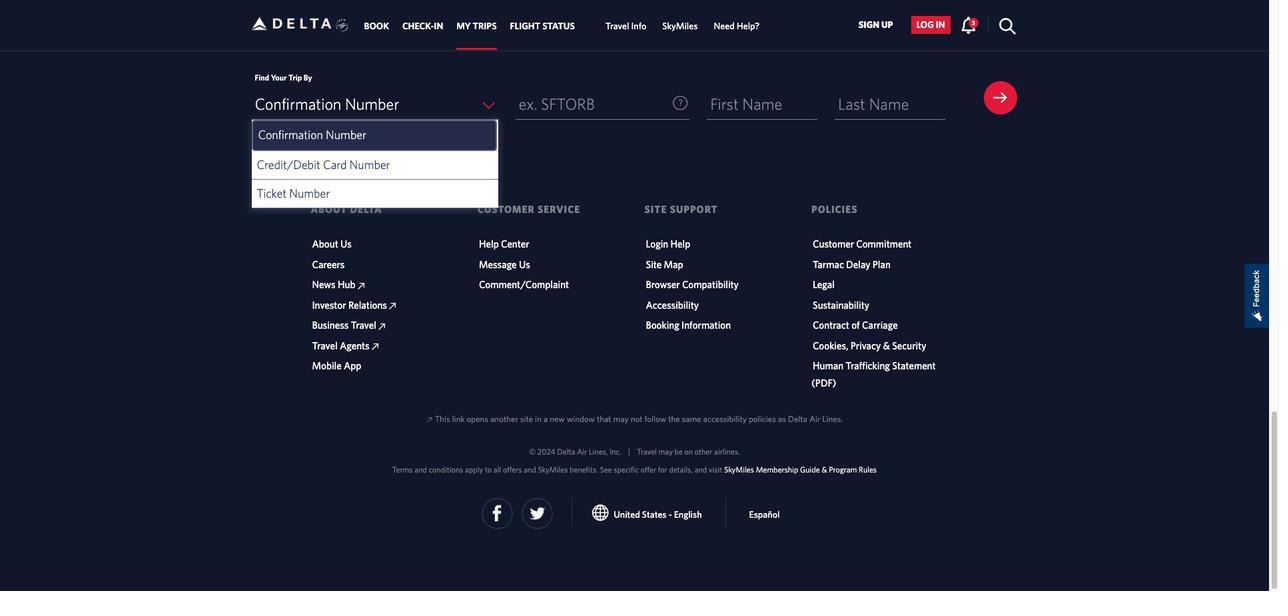 Task type: locate. For each thing, give the bounding box(es) containing it.
0 vertical spatial confirmation
[[255, 95, 341, 113]]

new
[[550, 415, 565, 425]]

this link opens another site in a new window that may not follow the same accessibility policies as delta air lines. image inside 'news hub' link
[[358, 283, 364, 290]]

in
[[936, 20, 945, 30], [535, 415, 542, 425]]

stays
[[252, 133, 271, 143]]

1 vertical spatial confirmation number
[[258, 128, 367, 142]]

0 vertical spatial in
[[936, 20, 945, 30]]

0 vertical spatial about
[[311, 204, 347, 216]]

help center link for delta
[[570, 106, 630, 120]]

customer for customer commitment
[[813, 239, 854, 250]]

for up ex. sftorb text field
[[588, 46, 623, 82]]

1 vertical spatial center
[[501, 239, 530, 250]]

number down credit/debit card number
[[289, 187, 330, 201]]

news hub
[[312, 280, 358, 291]]

confirmation inside field
[[255, 95, 341, 113]]

in right log
[[936, 20, 945, 30]]

1 vertical spatial air
[[577, 447, 587, 457]]

delay
[[846, 259, 871, 271]]

number up confirmation number option
[[345, 95, 399, 113]]

to
[[485, 465, 492, 475]]

customer up tarmac
[[813, 239, 854, 250]]

help center for delta
[[570, 106, 630, 120]]

1 vertical spatial confirmation
[[258, 128, 323, 142]]

0 vertical spatial help center link
[[570, 106, 630, 120]]

business travel link
[[312, 320, 385, 332]]

1 vertical spatial us
[[519, 259, 530, 271]]

and left visit
[[695, 465, 707, 475]]

external site image
[[426, 418, 432, 423]]

help for customer service
[[479, 239, 499, 250]]

about
[[311, 204, 347, 216], [312, 239, 338, 250]]

this link opens another site in a new window that may not follow the same accessibility policies as delta air lines. image right agents
[[372, 344, 379, 351]]

a
[[630, 46, 645, 82], [544, 415, 548, 425]]

security
[[892, 340, 927, 352]]

credit/debit
[[257, 158, 321, 172]]

0 horizontal spatial and
[[415, 465, 427, 475]]

may left be
[[659, 447, 673, 457]]

status
[[543, 21, 575, 32]]

1 vertical spatial map
[[664, 259, 684, 271]]

0 vertical spatial confirmation number
[[255, 95, 399, 113]]

map right discover
[[724, 106, 747, 120]]

number inside option
[[326, 128, 367, 142]]

us up careers
[[341, 239, 352, 250]]

travel right |
[[637, 447, 657, 457]]

us up comment/complaint link
[[519, 259, 530, 271]]

1 horizontal spatial help center
[[570, 106, 630, 120]]

0 vertical spatial for
[[588, 46, 623, 82]]

be
[[675, 447, 683, 457]]

1 horizontal spatial reservations
[[368, 133, 415, 143]]

1 horizontal spatial us
[[519, 259, 530, 271]]

0 vertical spatial us
[[341, 239, 352, 250]]

flight
[[510, 21, 541, 32]]

comment/complaint link
[[479, 280, 569, 291]]

0 horizontal spatial in
[[535, 415, 542, 425]]

tarmac
[[813, 259, 844, 271]]

and
[[415, 465, 427, 475], [524, 465, 536, 475], [695, 465, 707, 475]]

that
[[597, 415, 612, 425]]

contract of carriage link
[[813, 320, 898, 332]]

mobile app
[[312, 361, 361, 372]]

details,
[[669, 465, 693, 475]]

2 vertical spatial this link opens another site in a new window that may not follow the same accessibility policies as delta air lines. image
[[372, 344, 379, 351]]

1 horizontal spatial in
[[936, 20, 945, 30]]

0 horizontal spatial may
[[613, 415, 629, 425]]

center
[[596, 106, 630, 120], [501, 239, 530, 250]]

about up about us
[[311, 204, 347, 216]]

& right privacy
[[883, 340, 890, 352]]

0 horizontal spatial us
[[341, 239, 352, 250]]

this link opens another site in a new window that may not follow the same accessibility policies as delta air lines. image right hub
[[358, 283, 364, 290]]

1 vertical spatial about
[[312, 239, 338, 250]]

reservations up credit/debit
[[273, 133, 320, 143]]

in right site
[[535, 415, 542, 425]]

ecredits
[[765, 106, 806, 120]]

on
[[685, 447, 693, 457]]

1 horizontal spatial center
[[596, 106, 630, 120]]

0 vertical spatial &
[[883, 340, 890, 352]]

customer left service
[[478, 204, 535, 216]]

help for popular topics:
[[570, 106, 593, 120]]

number inside option
[[350, 158, 390, 172]]

site up login
[[645, 204, 667, 216]]

map down login help link
[[664, 259, 684, 271]]

conditions
[[429, 465, 463, 475]]

help center link down search for a topic...
[[570, 106, 630, 120]]

0 vertical spatial customer
[[478, 204, 535, 216]]

a down info
[[630, 46, 645, 82]]

© 2024 delta air lines, inc. | travel may be on other airlines.
[[529, 447, 740, 457]]

0 vertical spatial a
[[630, 46, 645, 82]]

1 vertical spatial &
[[822, 465, 827, 475]]

this link opens another site in a new window that may not follow the same accessibility policies as delta air lines. image
[[389, 303, 396, 310]]

your
[[271, 73, 287, 82]]

2024
[[538, 447, 556, 457]]

air left lines,
[[577, 447, 587, 457]]

list box
[[252, 120, 498, 209]]

0 vertical spatial air
[[810, 415, 821, 425]]

investor
[[312, 300, 346, 311]]

0 vertical spatial help center
[[570, 106, 630, 120]]

1 horizontal spatial help
[[570, 106, 593, 120]]

confirmation down trip at the top of the page
[[255, 95, 341, 113]]

1 horizontal spatial skymiles
[[663, 21, 698, 32]]

confirmation number
[[255, 95, 399, 113], [258, 128, 367, 142]]

booking information
[[646, 320, 731, 332]]

the
[[669, 415, 680, 425]]

in
[[434, 21, 443, 32]]

a left the new on the bottom
[[544, 415, 548, 425]]

mobile
[[312, 361, 342, 372]]

map
[[724, 106, 747, 120], [664, 259, 684, 271]]

cars reservations link
[[333, 133, 428, 143]]

1 vertical spatial in
[[535, 415, 542, 425]]

accessibility
[[703, 415, 747, 425]]

confirmation number down by
[[255, 95, 399, 113]]

apply
[[465, 465, 483, 475]]

tab list
[[358, 0, 768, 50]]

confirmation number option
[[253, 121, 496, 150]]

careers link
[[312, 259, 345, 271]]

help center down search for a topic...
[[570, 106, 630, 120]]

0 vertical spatial center
[[596, 106, 630, 120]]

accessibility link
[[646, 300, 699, 311]]

cars reservations
[[350, 133, 415, 143]]

this link opens another site in a new window that may not follow the same accessibility policies as delta air lines. image inside business travel link
[[379, 324, 385, 330]]

about for about delta
[[311, 204, 347, 216]]

cookies,
[[813, 340, 849, 352]]

1 vertical spatial customer
[[813, 239, 854, 250]]

site down login
[[646, 259, 662, 271]]

delta down the credit/debit card number option
[[350, 204, 382, 216]]

tab list containing book
[[358, 0, 768, 50]]

delta right 2024
[[557, 447, 575, 457]]

skymiles down 2024
[[538, 465, 568, 475]]

& right guide
[[822, 465, 827, 475]]

0 horizontal spatial reservations
[[273, 133, 320, 143]]

0 vertical spatial this link opens another site in a new window that may not follow the same accessibility policies as delta air lines. image
[[358, 283, 364, 290]]

1 vertical spatial site
[[646, 259, 662, 271]]

confirmation number up credit/debit card number
[[258, 128, 367, 142]]

center down search for a topic...
[[596, 106, 630, 120]]

about for about us
[[312, 239, 338, 250]]

español link
[[746, 502, 783, 527]]

Confirmation Number field
[[252, 89, 498, 120]]

offers
[[503, 465, 522, 475]]

number down "cars reservations" link
[[350, 158, 390, 172]]

and right offers
[[524, 465, 536, 475]]

0 horizontal spatial &
[[822, 465, 827, 475]]

reservations up the credit/debit card number option
[[368, 133, 415, 143]]

travel down relations
[[351, 320, 376, 332]]

0 vertical spatial site
[[645, 204, 667, 216]]

&
[[883, 340, 890, 352], [822, 465, 827, 475]]

find
[[255, 73, 269, 82]]

other
[[695, 447, 713, 457]]

skymiles up the topic...
[[663, 21, 698, 32]]

1 horizontal spatial customer
[[813, 239, 854, 250]]

site for site map
[[646, 259, 662, 271]]

confirmation number inside option
[[258, 128, 367, 142]]

trafficking
[[846, 361, 890, 372]]

skymiles down airlines.
[[724, 465, 754, 475]]

air
[[810, 415, 821, 425], [577, 447, 587, 457]]

center for delta
[[596, 106, 630, 120]]

confirmation up credit/debit
[[258, 128, 323, 142]]

ticket
[[257, 187, 287, 201]]

1 vertical spatial help center link
[[479, 239, 530, 250]]

business travel
[[312, 320, 379, 332]]

of
[[852, 320, 860, 332]]

help center link up message us link at the left top of the page
[[479, 239, 530, 250]]

help center up message us link at the left top of the page
[[479, 239, 530, 250]]

1 horizontal spatial a
[[630, 46, 645, 82]]

for right offer
[[658, 465, 668, 475]]

1 vertical spatial this link opens another site in a new window that may not follow the same accessibility policies as delta air lines. image
[[379, 324, 385, 330]]

2 horizontal spatial and
[[695, 465, 707, 475]]

card
[[323, 158, 347, 172]]

this link opens another site in a new window that may not follow the same accessibility policies as delta air lines. image
[[358, 283, 364, 290], [379, 324, 385, 330], [372, 344, 379, 351]]

0 horizontal spatial a
[[544, 415, 548, 425]]

privacy
[[851, 340, 881, 352]]

skymiles
[[663, 21, 698, 32], [538, 465, 568, 475], [724, 465, 754, 475]]

all
[[494, 465, 501, 475]]

3 link
[[961, 16, 979, 33]]

help right the 'topics:' at the left
[[570, 106, 593, 120]]

0 horizontal spatial help center link
[[479, 239, 530, 250]]

info
[[631, 21, 647, 32]]

0 vertical spatial map
[[724, 106, 747, 120]]

and right terms
[[415, 465, 427, 475]]

browser
[[646, 280, 680, 291]]

center up message us link at the left top of the page
[[501, 239, 530, 250]]

carriage
[[862, 320, 898, 332]]

1 vertical spatial a
[[544, 415, 548, 425]]

popular
[[463, 106, 501, 120]]

may left not
[[613, 415, 629, 425]]

0 horizontal spatial center
[[501, 239, 530, 250]]

credit/debit card number option
[[252, 151, 498, 180]]

about us
[[312, 239, 352, 250]]

help center link
[[570, 106, 630, 120], [479, 239, 530, 250]]

air left lines.
[[810, 415, 821, 425]]

help center
[[570, 106, 630, 120], [479, 239, 530, 250]]

number
[[345, 95, 399, 113], [326, 128, 367, 142], [350, 158, 390, 172], [289, 187, 330, 201]]

1 horizontal spatial help center link
[[570, 106, 630, 120]]

0 horizontal spatial map
[[664, 259, 684, 271]]

agents
[[340, 340, 370, 352]]

this link opens another site in a new window that may not follow the same accessibility policies as delta air lines.
[[435, 415, 843, 425]]

service
[[538, 204, 581, 216]]

reservations for cars reservations
[[368, 133, 415, 143]]

help right login
[[671, 239, 691, 250]]

©
[[529, 447, 536, 457]]

number up card
[[326, 128, 367, 142]]

this link opens another site in a new window that may not follow the same accessibility policies as delta air lines. image inside travel agents link
[[372, 344, 379, 351]]

0 vertical spatial may
[[613, 415, 629, 425]]

1 vertical spatial help center
[[479, 239, 530, 250]]

book
[[364, 21, 389, 32]]

help up message
[[479, 239, 499, 250]]

about up careers
[[312, 239, 338, 250]]

this link opens another site in a new window that may not follow the same accessibility policies as delta air lines. image for news hub
[[358, 283, 364, 290]]

confirmation number inside field
[[255, 95, 399, 113]]

site for site support
[[645, 204, 667, 216]]

1 horizontal spatial air
[[810, 415, 821, 425]]

delta discover map link
[[648, 106, 747, 120]]

this link opens another site in a new window that may not follow the same accessibility policies as delta air lines. image down relations
[[379, 324, 385, 330]]

about us link
[[312, 239, 352, 250]]

login help
[[646, 239, 691, 250]]

0 horizontal spatial help center
[[479, 239, 530, 250]]

travel
[[606, 21, 629, 32], [351, 320, 376, 332], [312, 340, 338, 352], [637, 447, 657, 457]]

1 horizontal spatial may
[[659, 447, 673, 457]]

1 horizontal spatial for
[[658, 465, 668, 475]]

delta right as
[[788, 415, 808, 425]]

0 horizontal spatial customer
[[478, 204, 535, 216]]

1 horizontal spatial and
[[524, 465, 536, 475]]

0 horizontal spatial help
[[479, 239, 499, 250]]



Task type: describe. For each thing, give the bounding box(es) containing it.
tarmac delay plan link
[[813, 259, 891, 271]]

support
[[670, 204, 718, 216]]

in inside "button"
[[936, 20, 945, 30]]

customer for customer service
[[478, 204, 535, 216]]

news
[[312, 280, 336, 291]]

list box containing confirmation number
[[252, 120, 498, 209]]

delta discover map
[[648, 106, 747, 120]]

2 and from the left
[[524, 465, 536, 475]]

human trafficking statement (pdf) link
[[812, 361, 936, 389]]

site support
[[645, 204, 718, 216]]

another
[[490, 415, 518, 425]]

skymiles inside tab list
[[663, 21, 698, 32]]

message us
[[479, 259, 530, 271]]

skyteam image
[[336, 5, 349, 46]]

information
[[682, 320, 731, 332]]

help center for message
[[479, 239, 530, 250]]

0 horizontal spatial air
[[577, 447, 587, 457]]

reservations for stays reservations
[[273, 133, 320, 143]]

us for about us
[[341, 239, 352, 250]]

policies
[[812, 204, 858, 216]]

trip
[[289, 73, 302, 82]]

center for message
[[501, 239, 530, 250]]

number inside 'option'
[[289, 187, 330, 201]]

check-in link
[[402, 14, 443, 38]]

inc.
[[610, 447, 622, 457]]

(pdf)
[[812, 378, 837, 389]]

my trips link
[[457, 14, 497, 38]]

contract of carriage
[[813, 320, 898, 332]]

travel info link
[[606, 14, 647, 38]]

1 horizontal spatial map
[[724, 106, 747, 120]]

this link opens another site in a new window that may not follow the same accessibility policies as delta air lines. image for travel agents
[[372, 344, 379, 351]]

booking
[[646, 320, 680, 332]]

delta left discover
[[648, 106, 675, 120]]

site map link
[[646, 259, 684, 271]]

careers
[[312, 259, 345, 271]]

policies
[[749, 415, 776, 425]]

skymiles link
[[663, 14, 698, 38]]

flight status link
[[510, 14, 575, 38]]

united states - english link
[[593, 502, 705, 527]]

plan
[[873, 259, 891, 271]]

First Name text field
[[707, 89, 818, 120]]

help?
[[737, 21, 760, 32]]

3 and from the left
[[695, 465, 707, 475]]

twitter image
[[522, 499, 553, 530]]

search for a topic...
[[495, 46, 743, 82]]

ecredits link
[[765, 106, 806, 120]]

log
[[917, 20, 934, 30]]

delta air lines image
[[252, 3, 332, 45]]

log in
[[917, 20, 945, 30]]

my
[[457, 21, 471, 32]]

facebook image
[[482, 499, 513, 530]]

app
[[344, 361, 361, 372]]

sign up link
[[853, 16, 899, 34]]

rules
[[859, 465, 877, 475]]

ex. SFTORB text field
[[516, 89, 690, 120]]

relations
[[348, 300, 387, 311]]

need help? link
[[714, 14, 760, 38]]

discover
[[677, 106, 721, 120]]

2 horizontal spatial skymiles
[[724, 465, 754, 475]]

legal link
[[813, 280, 835, 291]]

customer commitment
[[813, 239, 912, 250]]

message us link
[[479, 259, 530, 271]]

0 horizontal spatial for
[[588, 46, 623, 82]]

business
[[312, 320, 349, 332]]

legal
[[813, 280, 835, 291]]

not
[[631, 415, 643, 425]]

united states - english
[[614, 510, 702, 521]]

trips
[[473, 21, 497, 32]]

by
[[304, 73, 312, 82]]

about delta
[[311, 204, 382, 216]]

1 vertical spatial may
[[659, 447, 673, 457]]

human
[[813, 361, 844, 372]]

travel agents
[[312, 340, 372, 352]]

2 horizontal spatial help
[[671, 239, 691, 250]]

login
[[646, 239, 669, 250]]

link
[[452, 415, 465, 425]]

-
[[669, 510, 672, 521]]

investor relations
[[312, 300, 389, 311]]

ticket number option
[[252, 180, 498, 209]]

browser compatibility
[[646, 280, 739, 291]]

cars
[[350, 133, 366, 143]]

follow
[[645, 415, 667, 425]]

3
[[972, 19, 976, 27]]

sustainability link
[[813, 300, 870, 311]]

book link
[[364, 14, 389, 38]]

ticket number
[[257, 187, 330, 201]]

specific
[[614, 465, 639, 475]]

Last Name text field
[[835, 89, 945, 120]]

confirmation inside option
[[258, 128, 323, 142]]

site map
[[646, 259, 684, 271]]

up
[[882, 20, 893, 30]]

stays reservations
[[252, 133, 320, 143]]

travel agents link
[[312, 340, 379, 352]]

number inside field
[[345, 95, 399, 113]]

travel info
[[606, 21, 647, 32]]

login help link
[[646, 239, 691, 250]]

1 horizontal spatial &
[[883, 340, 890, 352]]

log in button
[[911, 16, 951, 34]]

skymiles membership guide & program rules link
[[724, 465, 877, 475]]

english
[[674, 510, 702, 521]]

0 horizontal spatial skymiles
[[538, 465, 568, 475]]

sign
[[859, 20, 880, 30]]

help center link for message
[[479, 239, 530, 250]]

compatibility
[[682, 280, 739, 291]]

flight status
[[510, 21, 575, 32]]

travel up mobile
[[312, 340, 338, 352]]

travel left info
[[606, 21, 629, 32]]

this link opens another site in a new window that may not follow the same accessibility policies as delta air lines. image for business travel
[[379, 324, 385, 330]]

lines.
[[823, 415, 843, 425]]

benefits.
[[570, 465, 598, 475]]

1 and from the left
[[415, 465, 427, 475]]

terms and conditions apply to all offers and skymiles benefits. see specific offer for details, and visit skymiles membership guide & program rules
[[392, 465, 877, 475]]

1 vertical spatial for
[[658, 465, 668, 475]]

browser compatibility link
[[646, 280, 739, 291]]

tarmac delay plan
[[813, 259, 891, 271]]

us for message us
[[519, 259, 530, 271]]

hub
[[338, 280, 355, 291]]



Task type: vqa. For each thing, say whether or not it's contained in the screenshot.
leftmost F
no



